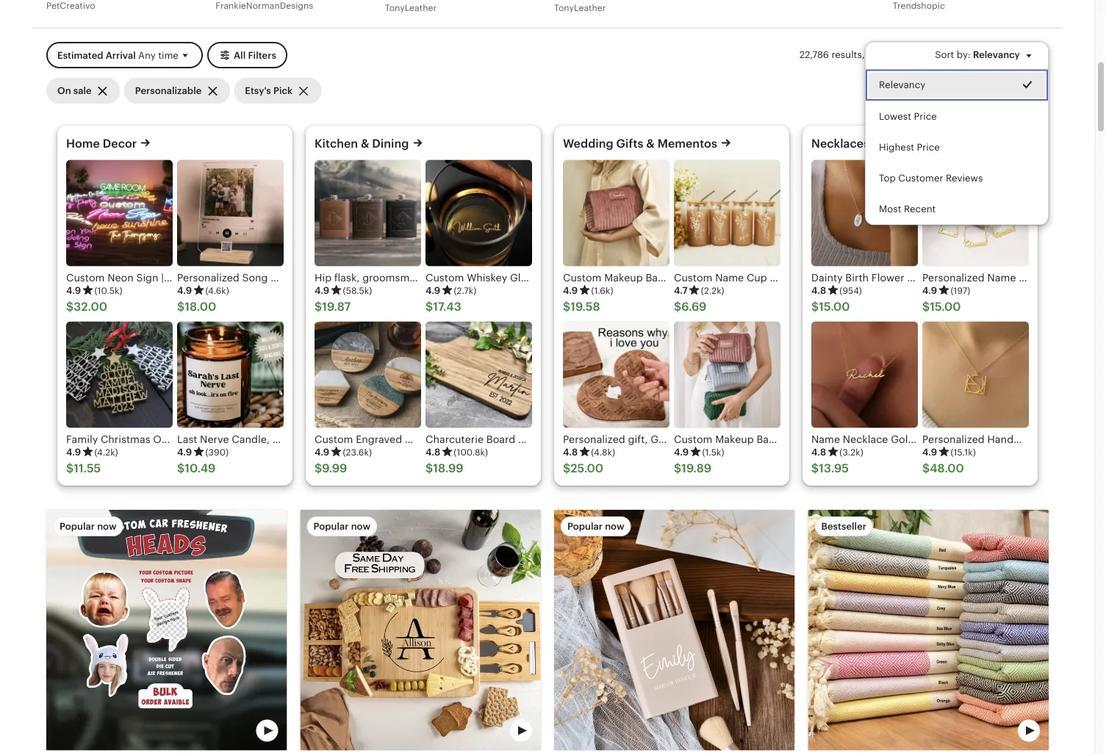 Task type: locate. For each thing, give the bounding box(es) containing it.
popular for the photo car air freshener | personalized gift | custom photo car air freshener | custom air freshener for car | custom car freshies
[[60, 521, 95, 532]]

charcuterie board personalized serving board with handle monogrammed personalized cheese board engagement gift bridal shower gift newlywed image
[[426, 321, 532, 428]]

price up top customer reviews
[[917, 142, 940, 153]]

dainty birth flower necklace, birth flower necklace, silver necklace, personalized necklace for her, birthday gift, anniversary gift image
[[812, 160, 918, 266]]

1 popular now link from the left
[[46, 510, 287, 754]]

popular for the charcuterie board personalized cheese cutting board wedding gift for couples, anniversary gift housewarming gift new home kitchen decor gift image
[[314, 521, 349, 532]]

1 product video element from the left
[[46, 510, 287, 751]]

1 horizontal spatial popular now link
[[300, 510, 541, 754]]

4.9 for 9.99
[[315, 447, 330, 458]]

1 vertical spatial price
[[917, 142, 940, 153]]

relevancy right by: on the right of the page
[[973, 49, 1020, 60]]

on sale
[[57, 85, 92, 96]]

0 horizontal spatial 15.00
[[819, 300, 850, 313]]

0 horizontal spatial $ 15.00
[[812, 300, 850, 313]]

4.9 up $ 11.55
[[66, 447, 81, 458]]

$ 19.89
[[674, 462, 712, 475]]

1 vertical spatial relevancy
[[879, 80, 926, 91]]

$ 15.00 down (954)
[[812, 300, 850, 313]]

top customer reviews
[[879, 173, 983, 184]]

2 tonyleather from the left
[[554, 3, 606, 13]]

4.8 up $ 13.95
[[812, 447, 827, 458]]

most recent
[[879, 204, 936, 215]]

(2.7k)
[[454, 285, 477, 295]]

4.9 up $ 18.00 on the left top
[[177, 285, 192, 296]]

4.9 up the $ 19.58
[[563, 285, 578, 296]]

price for highest price
[[917, 142, 940, 153]]

1 horizontal spatial tonyleather
[[554, 3, 606, 13]]

$ for (4.6k)
[[177, 300, 185, 313]]

popular
[[60, 521, 95, 532], [314, 521, 349, 532], [568, 521, 603, 532]]

1 horizontal spatial relevancy
[[973, 49, 1020, 60]]

4.9 for 15.00
[[923, 285, 938, 296]]

4.9 for 48.00
[[923, 447, 938, 458]]

decor
[[103, 137, 137, 150]]

0 horizontal spatial relevancy
[[879, 80, 926, 91]]

1 horizontal spatial $ 15.00
[[923, 300, 961, 313]]

1 horizontal spatial &
[[646, 137, 655, 150]]

relevancy
[[973, 49, 1020, 60], [879, 80, 926, 91]]

(15.1k)
[[951, 447, 976, 457]]

$ 6.69
[[674, 300, 707, 313]]

1 horizontal spatial tonyleather link
[[554, 0, 710, 19]]

all filters button
[[207, 42, 287, 69]]

tonyleather
[[385, 3, 437, 13], [554, 3, 606, 13]]

4.8 left (954)
[[812, 285, 827, 296]]

popular down $ 25.00
[[568, 521, 603, 532]]

2 horizontal spatial now
[[605, 521, 625, 532]]

2 popular now from the left
[[314, 521, 371, 532]]

$ 17.43
[[426, 300, 461, 313]]

2 horizontal spatial product video element
[[808, 510, 1049, 751]]

free shipping, personalized gifts, christmas gifts, bachelorette party, wedding gifts, gift for her, home gifts, home decor, turkish towel image
[[808, 510, 1049, 751]]

personalized handmade women gold name necklace,  minimalist christmas gift for her,  personalized gift for women who has everything image
[[923, 321, 1029, 428]]

3 popular now link from the left
[[554, 510, 795, 754]]

4.9 left (197)
[[923, 285, 938, 296]]

3 product video element from the left
[[808, 510, 1049, 751]]

recent
[[904, 204, 936, 215]]

customer
[[899, 173, 944, 184]]

48.00
[[930, 462, 964, 475]]

32.00
[[74, 300, 107, 313]]

18.00
[[185, 300, 216, 313]]

2 now from the left
[[351, 521, 371, 532]]

15.00 down (954)
[[819, 300, 850, 313]]

tonyleather link
[[385, 0, 541, 19], [554, 0, 710, 19]]

last nerve candle, funny candle, personalized candle gift, custom name candle, funny gift, last nerve gift, mom gift, bff gift, gift for her image
[[177, 321, 284, 428]]

$ for (954)
[[812, 300, 819, 313]]

0 horizontal spatial popular now link
[[46, 510, 287, 754]]

4.9 up $ 17.43
[[426, 285, 441, 296]]

gifts
[[617, 137, 644, 150]]

4.9 for 19.89
[[674, 447, 689, 458]]

4.9
[[66, 285, 81, 296], [177, 285, 192, 296], [315, 285, 330, 296], [426, 285, 441, 296], [563, 285, 578, 296], [923, 285, 938, 296], [66, 447, 81, 458], [177, 447, 192, 458], [315, 447, 330, 458], [674, 447, 689, 458], [923, 447, 938, 458]]

now
[[97, 521, 117, 532], [351, 521, 371, 532], [605, 521, 625, 532]]

(1.6k)
[[591, 285, 614, 295]]

1 horizontal spatial popular now
[[314, 521, 371, 532]]

relevancy down ads at the top right
[[879, 80, 926, 91]]

popular down $ 9.99
[[314, 521, 349, 532]]

22,786 results, with ads
[[800, 49, 906, 60]]

results,
[[832, 49, 865, 60]]

1 popular now from the left
[[60, 521, 117, 532]]

$ 15.00 down (197)
[[923, 300, 961, 313]]

popular now down 11.55
[[60, 521, 117, 532]]

$ 15.00 for 4.8
[[812, 300, 850, 313]]

price inside the lowest price link
[[914, 111, 937, 122]]

15.00 down (197)
[[930, 300, 961, 313]]

wedding
[[563, 137, 614, 150]]

1 horizontal spatial product video element
[[300, 510, 541, 751]]

popular now down 9.99
[[314, 521, 371, 532]]

menu containing relevancy
[[865, 42, 1049, 225]]

4.9 for 19.87
[[315, 285, 330, 296]]

estimated
[[57, 50, 103, 61]]

wedding gifts & mementos link
[[563, 137, 718, 150]]

1 horizontal spatial popular
[[314, 521, 349, 532]]

$ for (1.6k)
[[563, 300, 571, 313]]

11.55
[[74, 462, 101, 475]]

0 vertical spatial price
[[914, 111, 937, 122]]

4.9 for 18.00
[[177, 285, 192, 296]]

now for the charcuterie board personalized cheese cutting board wedding gift for couples, anniversary gift housewarming gift new home kitchen decor gift image
[[351, 521, 371, 532]]

22,786
[[800, 49, 829, 60]]

4.9 up $ 48.00
[[923, 447, 938, 458]]

popular now down 25.00
[[568, 521, 625, 532]]

4.9 up $ 9.99
[[315, 447, 330, 458]]

4.8 for 13.95
[[812, 447, 827, 458]]

personalized gift, gift for her, anniversary gifts, anniversary gift for her, personalized gifts for her, girlfriend gift, gift for him image
[[563, 321, 670, 428]]

0 horizontal spatial now
[[97, 521, 117, 532]]

4.9 up $ 10.49
[[177, 447, 192, 458]]

$ 15.00
[[812, 300, 850, 313], [923, 300, 961, 313]]

0 horizontal spatial &
[[361, 137, 369, 150]]

price right lowest on the top
[[914, 111, 937, 122]]

now for the photo car air freshener | personalized gift | custom photo car air freshener | custom air freshener for car | custom car freshies
[[97, 521, 117, 532]]

custom name cup with birth flower,birth month iced coffee cup,custom name tumbler,bridesmaid gifts idea,holiday gift,christmas gifts for her image
[[674, 160, 781, 266]]

custom makeup bag • personalised bridesmaid gifts • wedding gift • travel toiletry bag • cosmetic bag • birthday gift • wedding favors image
[[674, 321, 781, 428]]

4.9 up $ 19.89
[[674, 447, 689, 458]]

3 now from the left
[[605, 521, 625, 532]]

2 horizontal spatial popular now
[[568, 521, 625, 532]]

petcreativo
[[46, 0, 95, 10]]

4.8
[[812, 285, 827, 296], [426, 447, 441, 458], [563, 447, 578, 458], [812, 447, 827, 458]]

&
[[361, 137, 369, 150], [646, 137, 655, 150]]

popular down $ 11.55
[[60, 521, 95, 532]]

$ for (3.2k)
[[812, 462, 819, 475]]

highest price link
[[866, 132, 1048, 163]]

0 horizontal spatial popular now
[[60, 521, 117, 532]]

pick
[[273, 85, 293, 96]]

1 horizontal spatial now
[[351, 521, 371, 532]]

tonyleather for first tonyleather link from the left
[[385, 3, 437, 13]]

$
[[66, 300, 74, 313], [177, 300, 185, 313], [315, 300, 322, 313], [426, 300, 433, 313], [563, 300, 571, 313], [674, 300, 682, 313], [812, 300, 819, 313], [923, 300, 930, 313], [66, 462, 74, 475], [177, 462, 185, 475], [315, 462, 322, 475], [426, 462, 433, 475], [563, 462, 571, 475], [674, 462, 682, 475], [812, 462, 819, 475], [923, 462, 930, 475]]

0 horizontal spatial product video element
[[46, 510, 287, 751]]

1 now from the left
[[97, 521, 117, 532]]

2 $ 15.00 from the left
[[923, 300, 961, 313]]

$ for (197)
[[923, 300, 930, 313]]

price
[[914, 111, 937, 122], [917, 142, 940, 153]]

4.8 up '$ 18.99'
[[426, 447, 441, 458]]

photo car air freshener | personalized gift | custom photo car air freshener | custom air freshener for car | custom car freshies image
[[46, 510, 287, 751]]

3 popular from the left
[[568, 521, 603, 532]]

trendshopic link
[[893, 0, 1049, 17]]

1 popular from the left
[[60, 521, 95, 532]]

1 tonyleather from the left
[[385, 3, 437, 13]]

tonyleather for first tonyleather link from the right
[[554, 3, 606, 13]]

(23.6k)
[[343, 447, 372, 457]]

4.9 for 11.55
[[66, 447, 81, 458]]

& right gifts
[[646, 137, 655, 150]]

0 horizontal spatial popular
[[60, 521, 95, 532]]

$ 13.95
[[812, 462, 849, 475]]

18.99
[[433, 462, 464, 475]]

4.8 up $ 25.00
[[563, 447, 578, 458]]

on sale link
[[46, 78, 120, 104]]

1 15.00 from the left
[[819, 300, 850, 313]]

(390)
[[205, 447, 229, 457]]

personalized song arcylic plaque, mothers day gift, valentines day gift, birthday gift, wedding gift, christmas gift, minimalist home decor image
[[177, 160, 284, 266]]

$ 25.00
[[563, 462, 604, 475]]

2 15.00 from the left
[[930, 300, 961, 313]]

2 product video element from the left
[[300, 510, 541, 751]]

sort by: relevancy
[[935, 49, 1020, 60]]

0 horizontal spatial tonyleather link
[[385, 0, 541, 19]]

$ 19.87
[[315, 300, 351, 313]]

$ for (100.8k)
[[426, 462, 433, 475]]

2 horizontal spatial popular
[[568, 521, 603, 532]]

2 horizontal spatial popular now link
[[554, 510, 795, 754]]

4.9 for 19.58
[[563, 285, 578, 296]]

price inside highest price "link"
[[917, 142, 940, 153]]

product video element for the photo car air freshener | personalized gift | custom photo car air freshener | custom air freshener for car | custom car freshies
[[46, 510, 287, 751]]

4.9 up $ 19.87
[[315, 285, 330, 296]]

0 horizontal spatial tonyleather
[[385, 3, 437, 13]]

2 popular from the left
[[314, 521, 349, 532]]

popular now
[[60, 521, 117, 532], [314, 521, 371, 532], [568, 521, 625, 532]]

$ for (15.1k)
[[923, 462, 930, 475]]

product video element
[[46, 510, 287, 751], [300, 510, 541, 751], [808, 510, 1049, 751]]

1 $ 15.00 from the left
[[812, 300, 850, 313]]

19.87
[[322, 300, 351, 313]]

$ 18.00
[[177, 300, 216, 313]]

sort
[[935, 49, 955, 60]]

highest price
[[879, 142, 940, 153]]

& left 'dining'
[[361, 137, 369, 150]]

menu
[[865, 42, 1049, 225]]

personalizable
[[135, 85, 202, 96]]

1 horizontal spatial 15.00
[[930, 300, 961, 313]]

6.69
[[682, 300, 707, 313]]

4.9 up $ 32.00
[[66, 285, 81, 296]]

time
[[158, 50, 179, 61]]

2 tonyleather link from the left
[[554, 0, 710, 19]]

custom makeup bag • personalised bridesmaid gifts • wedding gift • travel toiletry bag • cosmetic bag • birthday gift • gift for her image
[[563, 160, 670, 266]]



Task type: describe. For each thing, give the bounding box(es) containing it.
1 tonyleather link from the left
[[385, 0, 541, 19]]

all filters
[[234, 50, 276, 61]]

petcreativo link
[[46, 0, 202, 17]]

necklaces link
[[812, 137, 870, 150]]

arrival
[[106, 50, 136, 61]]

personalized 5 pc makeup brush set,beauty tool organizer,special gift for her,makeup brush box with mirror,cosmetic brush organizer for image
[[554, 510, 795, 751]]

kitchen & dining
[[315, 137, 409, 150]]

(1.5k)
[[702, 447, 725, 457]]

$ for (1.5k)
[[674, 462, 682, 475]]

frankienormandesigns
[[216, 0, 313, 10]]

$ 10.49
[[177, 462, 216, 475]]

(197)
[[951, 285, 971, 295]]

(4.8k)
[[591, 447, 615, 457]]

custom engraved marble wood coasters | personalized gifts for her coaster set | housewarming gifts wedding gifts mom grandma christmas gifts image
[[315, 321, 421, 428]]

mementos
[[658, 137, 718, 150]]

necklaces
[[812, 137, 870, 150]]

product video element for the charcuterie board personalized cheese cutting board wedding gift for couples, anniversary gift housewarming gift new home kitchen decor gift image
[[300, 510, 541, 751]]

relevancy link
[[866, 70, 1048, 101]]

$ 15.00 for 4.9
[[923, 300, 961, 313]]

family christmas ornament - personalized ornament with names - christmas tree ornament image
[[66, 321, 173, 428]]

bestseller link
[[808, 510, 1049, 754]]

$ for (58.5k)
[[315, 300, 322, 313]]

on
[[57, 85, 71, 96]]

any
[[138, 50, 156, 61]]

wedding gifts & mementos
[[563, 137, 718, 150]]

(954)
[[840, 285, 862, 295]]

(4.6k)
[[205, 285, 229, 295]]

sale
[[73, 85, 92, 96]]

personalized name necklace, 14k solid gold name necklace, custom silver name necklace, dainty necklace, 21st birthday gift, anniversary gift image
[[923, 160, 1029, 266]]

lowest
[[879, 111, 912, 122]]

(58.5k)
[[343, 285, 372, 295]]

by:
[[957, 49, 971, 60]]

reviews
[[946, 173, 983, 184]]

top
[[879, 173, 896, 184]]

price for lowest price
[[914, 111, 937, 122]]

(2.2k)
[[701, 285, 725, 295]]

19.89
[[682, 462, 712, 475]]

0 vertical spatial relevancy
[[973, 49, 1020, 60]]

most recent link
[[866, 194, 1048, 225]]

charcuterie board personalized cheese cutting board wedding gift for couples, anniversary gift housewarming gift new home kitchen decor gift image
[[300, 510, 541, 751]]

4.7
[[674, 285, 688, 296]]

estimated arrival any time
[[57, 50, 179, 61]]

all
[[234, 50, 246, 61]]

4.8 for 25.00
[[563, 447, 578, 458]]

kitchen & dining link
[[315, 137, 409, 150]]

$ for (390)
[[177, 462, 185, 475]]

$ for (23.6k)
[[315, 462, 322, 475]]

19.58
[[571, 300, 600, 313]]

top customer reviews link
[[866, 163, 1048, 194]]

lowest price
[[879, 111, 937, 122]]

etsy's pick
[[245, 85, 293, 96]]

$ for (10.5k)
[[66, 300, 74, 313]]

9.99
[[322, 462, 347, 475]]

frankienormandesigns link
[[216, 0, 372, 17]]

lowest price link
[[866, 101, 1048, 132]]

relevancy inside menu
[[879, 80, 926, 91]]

hip flask, groomsmen gifts personalized, groomsmen gift flask, groomsman gift leather hip flask gift for him, initial hip flask for men7 image
[[315, 160, 421, 266]]

2 & from the left
[[646, 137, 655, 150]]

filters
[[248, 50, 276, 61]]

home decor
[[66, 137, 137, 150]]

3 popular now from the left
[[568, 521, 625, 532]]

bestseller
[[822, 521, 867, 532]]

popular now for product video element for the photo car air freshener | personalized gift | custom photo car air freshener | custom air freshener for car | custom car freshies
[[60, 521, 117, 532]]

$ for (2.7k)
[[426, 300, 433, 313]]

4.8 for 18.99
[[426, 447, 441, 458]]

highest
[[879, 142, 915, 153]]

ads
[[889, 49, 906, 60]]

etsy's
[[245, 85, 271, 96]]

personalizable link
[[124, 78, 230, 104]]

4.8 for 15.00
[[812, 285, 827, 296]]

15.00 for 4.9
[[930, 300, 961, 313]]

product video element for free shipping, personalized gifts, christmas gifts, bachelorette party, wedding gifts, gift for her, home gifts, home decor, turkish towel image on the bottom right of page
[[808, 510, 1049, 751]]

$ for (4.2k)
[[66, 462, 74, 475]]

15.00 for 4.8
[[819, 300, 850, 313]]

(10.5k)
[[94, 285, 122, 295]]

custom whiskey glass with premium quality side and bottom engraving for any special occasion. image
[[426, 160, 532, 266]]

$ for (4.8k)
[[563, 462, 571, 475]]

$ 32.00
[[66, 300, 107, 313]]

(4.2k)
[[94, 447, 118, 457]]

$ for (2.2k)
[[674, 300, 682, 313]]

popular now for the charcuterie board personalized cheese cutting board wedding gift for couples, anniversary gift housewarming gift new home kitchen decor gift image product video element
[[314, 521, 371, 532]]

4.9 for 32.00
[[66, 285, 81, 296]]

13.95
[[819, 462, 849, 475]]

10.49
[[185, 462, 216, 475]]

home
[[66, 137, 100, 150]]

1 & from the left
[[361, 137, 369, 150]]

25.00
[[571, 462, 604, 475]]

2 popular now link from the left
[[300, 510, 541, 754]]

dining
[[372, 137, 409, 150]]

trendshopic
[[893, 0, 945, 10]]

4.9 for 10.49
[[177, 447, 192, 458]]

custom neon sign | neon sign | wedding signs | name neon sign | led neon light sign | wedding bridesmaid gifts | wall decor | home decor image
[[66, 160, 173, 266]]

$ 11.55
[[66, 462, 101, 475]]

(100.8k)
[[454, 447, 488, 457]]

etsy's pick link
[[234, 78, 321, 104]]

$ 48.00
[[923, 462, 964, 475]]

(3.2k)
[[840, 447, 864, 457]]

17.43
[[433, 300, 461, 313]]

home decor link
[[66, 137, 137, 150]]

name necklace gold, nameplate necklace 14k solid gold, custom name jewelry, gold filled name, mama necklace, personalized name jewelry, au20 image
[[812, 321, 918, 428]]

most
[[879, 204, 902, 215]]

$ 9.99
[[315, 462, 347, 475]]

$ 18.99
[[426, 462, 464, 475]]

4.9 for 17.43
[[426, 285, 441, 296]]

with
[[867, 49, 886, 60]]



Task type: vqa. For each thing, say whether or not it's contained in the screenshot.
a within $ 22.46 $ 29.95 (25% Off) A D By Flowertownweddings
no



